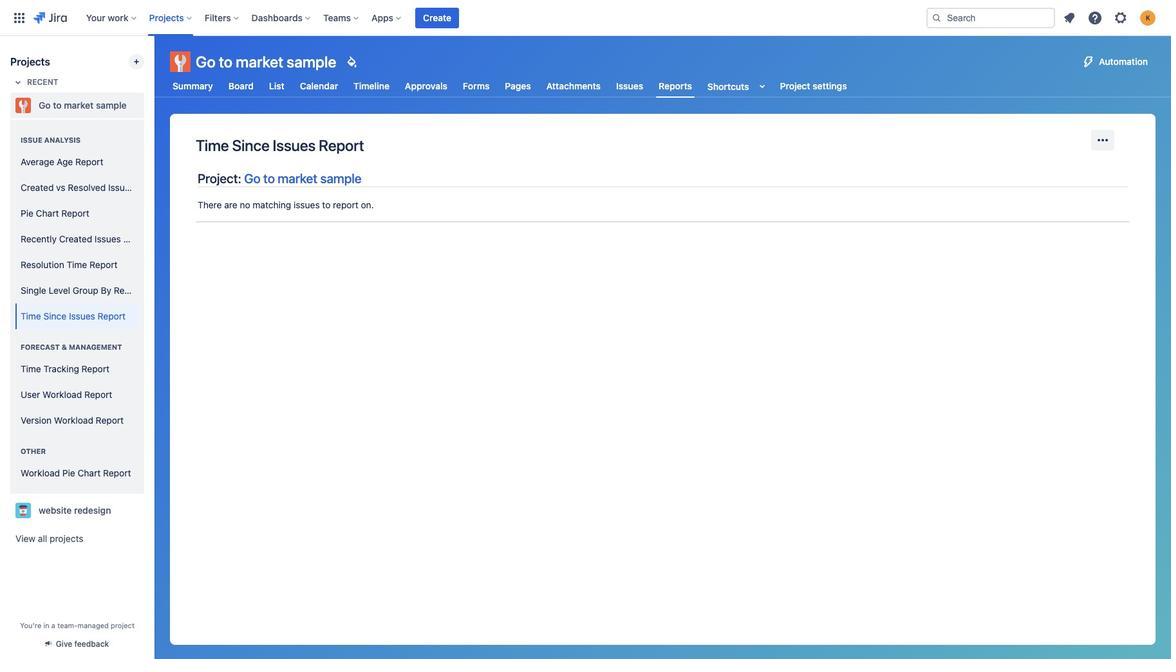 Task type: locate. For each thing, give the bounding box(es) containing it.
banner
[[0, 0, 1171, 36]]

filters
[[205, 12, 231, 23]]

list link
[[266, 75, 287, 98]]

1 vertical spatial time since issues report
[[21, 311, 126, 322]]

group containing time tracking report
[[15, 330, 139, 438]]

reports
[[659, 80, 692, 91]]

filters button
[[201, 7, 244, 28]]

issues
[[616, 80, 643, 91], [273, 136, 315, 155], [108, 182, 134, 193], [95, 233, 121, 244], [69, 311, 95, 322]]

1 horizontal spatial projects
[[149, 12, 184, 23]]

go to market sample
[[196, 53, 336, 71], [39, 100, 127, 111]]

workload down tracking
[[43, 389, 82, 400]]

chart inside group
[[78, 468, 101, 479]]

go
[[196, 53, 216, 71], [39, 100, 51, 111], [244, 171, 260, 186]]

1 vertical spatial pie
[[62, 468, 75, 479]]

1 horizontal spatial go to market sample
[[196, 53, 336, 71]]

time since issues report down 'single level group by report' link
[[21, 311, 126, 322]]

summary link
[[170, 75, 216, 98]]

1 horizontal spatial go
[[196, 53, 216, 71]]

teams
[[323, 12, 351, 23]]

0 vertical spatial go
[[196, 53, 216, 71]]

sample
[[287, 53, 336, 71], [96, 100, 127, 111], [320, 171, 362, 186]]

dashboards button
[[248, 7, 315, 28]]

2 horizontal spatial go
[[244, 171, 260, 186]]

collapse recent projects image
[[10, 75, 26, 90]]

pie inside workload pie chart report link
[[62, 468, 75, 479]]

0 horizontal spatial go
[[39, 100, 51, 111]]

summary
[[173, 80, 213, 91]]

issues down pie chart report link
[[95, 233, 121, 244]]

sample up calendar
[[287, 53, 336, 71]]

search image
[[932, 13, 942, 23]]

2 vertical spatial market
[[278, 171, 317, 186]]

your profile and settings image
[[1140, 10, 1156, 25]]

1 vertical spatial go to market sample link
[[244, 171, 362, 186]]

0 vertical spatial projects
[[149, 12, 184, 23]]

pie up "recently"
[[21, 208, 33, 219]]

forecast & management
[[21, 343, 122, 352]]

project
[[780, 80, 810, 91]]

go to market sample up list
[[196, 53, 336, 71]]

website redesign link
[[10, 498, 139, 524]]

0 vertical spatial workload
[[43, 389, 82, 400]]

projects up recent
[[10, 56, 50, 68]]

0 vertical spatial created
[[21, 182, 54, 193]]

1 group from the top
[[15, 118, 165, 494]]

to left report
[[322, 200, 331, 211]]

report inside group
[[103, 468, 131, 479]]

jira image
[[33, 10, 67, 25], [33, 10, 67, 25]]

add to starred image
[[140, 98, 156, 113]]

add to starred image
[[140, 503, 156, 519]]

0 horizontal spatial pie
[[21, 208, 33, 219]]

tracking
[[43, 363, 79, 374]]

created
[[21, 182, 54, 193], [59, 233, 92, 244]]

0 vertical spatial go to market sample
[[196, 53, 336, 71]]

chart up "recently"
[[36, 208, 59, 219]]

attachments
[[546, 80, 601, 91]]

report
[[319, 136, 364, 155], [75, 156, 103, 167], [137, 182, 165, 193], [61, 208, 89, 219], [123, 233, 151, 244], [90, 259, 117, 270], [114, 285, 142, 296], [98, 311, 126, 322], [82, 363, 109, 374], [84, 389, 112, 400], [96, 415, 124, 426], [103, 468, 131, 479]]

all
[[38, 534, 47, 545]]

by
[[101, 285, 111, 296]]

shortcuts button
[[705, 75, 770, 98]]

1 vertical spatial chart
[[78, 468, 101, 479]]

go up summary
[[196, 53, 216, 71]]

go up no at the top left of page
[[244, 171, 260, 186]]

time since issues report
[[196, 136, 364, 155], [21, 311, 126, 322]]

1 vertical spatial go to market sample
[[39, 100, 127, 111]]

created left vs
[[21, 182, 54, 193]]

version
[[21, 415, 52, 426]]

since inside group
[[43, 311, 66, 322]]

2 vertical spatial go
[[244, 171, 260, 186]]

1 vertical spatial workload
[[54, 415, 93, 426]]

since up "project: go to market sample"
[[232, 136, 269, 155]]

market up list
[[236, 53, 283, 71]]

1 vertical spatial projects
[[10, 56, 50, 68]]

market up issue analysis heading
[[64, 100, 94, 111]]

time since issues report up "project: go to market sample"
[[196, 136, 364, 155]]

you're
[[20, 622, 41, 630]]

set project background image
[[344, 54, 359, 70]]

chart
[[36, 208, 59, 219], [78, 468, 101, 479]]

0 horizontal spatial go to market sample link
[[10, 93, 139, 118]]

2 vertical spatial sample
[[320, 171, 362, 186]]

2 vertical spatial workload
[[21, 468, 60, 479]]

forecast & management heading
[[15, 342, 139, 353]]

0 horizontal spatial created
[[21, 182, 54, 193]]

0 horizontal spatial time since issues report
[[21, 311, 126, 322]]

market
[[236, 53, 283, 71], [64, 100, 94, 111], [278, 171, 317, 186]]

1 vertical spatial go
[[39, 100, 51, 111]]

pie down other heading
[[62, 468, 75, 479]]

created down pie chart report link
[[59, 233, 92, 244]]

user workload report link
[[15, 382, 139, 408]]

1 horizontal spatial since
[[232, 136, 269, 155]]

0 horizontal spatial since
[[43, 311, 66, 322]]

projects right work
[[149, 12, 184, 23]]

1 horizontal spatial go to market sample link
[[244, 171, 362, 186]]

0 horizontal spatial go to market sample
[[39, 100, 127, 111]]

recently created issues report
[[21, 233, 151, 244]]

1 horizontal spatial pie
[[62, 468, 75, 479]]

pie inside pie chart report link
[[21, 208, 33, 219]]

help image
[[1087, 10, 1103, 25]]

pages
[[505, 80, 531, 91]]

3 group from the top
[[15, 330, 139, 438]]

1 vertical spatial market
[[64, 100, 94, 111]]

tab list
[[162, 75, 857, 98]]

list
[[269, 80, 284, 91]]

market up issues
[[278, 171, 317, 186]]

0 horizontal spatial chart
[[36, 208, 59, 219]]

other heading
[[15, 447, 139, 457]]

workload down other at left
[[21, 468, 60, 479]]

go down recent
[[39, 100, 51, 111]]

tab list containing reports
[[162, 75, 857, 98]]

apps button
[[368, 7, 406, 28]]

group
[[15, 118, 165, 494], [15, 122, 165, 333], [15, 330, 139, 438]]

analysis
[[44, 136, 81, 144]]

workload down user workload report link
[[54, 415, 93, 426]]

project: go to market sample
[[198, 171, 362, 186]]

dashboards
[[251, 12, 303, 23]]

calendar link
[[297, 75, 341, 98]]

approvals
[[405, 80, 447, 91]]

project settings
[[780, 80, 847, 91]]

user workload report
[[21, 389, 112, 400]]

0 vertical spatial pie
[[21, 208, 33, 219]]

in
[[43, 622, 49, 630]]

projects
[[149, 12, 184, 23], [10, 56, 50, 68]]

calendar
[[300, 80, 338, 91]]

1 vertical spatial since
[[43, 311, 66, 322]]

resolution
[[21, 259, 64, 270]]

workload
[[43, 389, 82, 400], [54, 415, 93, 426], [21, 468, 60, 479]]

your work
[[86, 12, 128, 23]]

since down level
[[43, 311, 66, 322]]

go to market sample up issue analysis heading
[[39, 100, 127, 111]]

0 vertical spatial since
[[232, 136, 269, 155]]

issues link
[[614, 75, 646, 98]]

go to market sample link
[[10, 93, 139, 118], [244, 171, 362, 186]]

apps
[[371, 12, 393, 23]]

issues left reports in the right of the page
[[616, 80, 643, 91]]

chart down other heading
[[78, 468, 101, 479]]

go to market sample link up issue analysis heading
[[10, 93, 139, 118]]

main content
[[155, 36, 1171, 660]]

since
[[232, 136, 269, 155], [43, 311, 66, 322]]

time down 'recently created issues report' link
[[67, 259, 87, 270]]

are
[[224, 200, 237, 211]]

project
[[111, 622, 135, 630]]

Search field
[[926, 7, 1055, 28]]

&
[[62, 343, 67, 352]]

1 horizontal spatial chart
[[78, 468, 101, 479]]

0 vertical spatial time since issues report
[[196, 136, 364, 155]]

recent
[[27, 77, 58, 87]]

1 vertical spatial created
[[59, 233, 92, 244]]

project settings link
[[777, 75, 850, 98]]

go to market sample link up issues
[[244, 171, 362, 186]]

automation button
[[1076, 52, 1156, 72]]

sample up report
[[320, 171, 362, 186]]

sample left add to starred icon
[[96, 100, 127, 111]]

management
[[69, 343, 122, 352]]

issues up "project: go to market sample"
[[273, 136, 315, 155]]



Task type: describe. For each thing, give the bounding box(es) containing it.
issue
[[21, 136, 42, 144]]

timeline link
[[351, 75, 392, 98]]

time since issues report inside group
[[21, 311, 126, 322]]

view
[[15, 534, 35, 545]]

workload pie chart report link
[[15, 461, 139, 487]]

created vs resolved issues report
[[21, 182, 165, 193]]

on.
[[361, 200, 374, 211]]

group
[[73, 285, 98, 296]]

approvals link
[[402, 75, 450, 98]]

there
[[198, 200, 222, 211]]

time since issues report link
[[15, 304, 139, 330]]

version workload report
[[21, 415, 124, 426]]

to down recent
[[53, 100, 62, 111]]

issue analysis
[[21, 136, 81, 144]]

report
[[333, 200, 358, 211]]

view all projects
[[15, 534, 83, 545]]

other
[[21, 447, 46, 456]]

feedback
[[74, 640, 109, 650]]

team-
[[57, 622, 78, 630]]

forecast
[[21, 343, 60, 352]]

board link
[[226, 75, 256, 98]]

single level group by report link
[[15, 278, 142, 304]]

to up the board
[[219, 53, 232, 71]]

1 horizontal spatial created
[[59, 233, 92, 244]]

give
[[56, 640, 72, 650]]

settings image
[[1113, 10, 1129, 25]]

average age report link
[[15, 149, 139, 175]]

projects button
[[145, 7, 197, 28]]

website
[[39, 505, 72, 516]]

time down forecast
[[21, 363, 41, 374]]

projects
[[50, 534, 83, 545]]

board
[[228, 80, 254, 91]]

view all projects link
[[10, 528, 144, 551]]

create button
[[415, 7, 459, 28]]

1 horizontal spatial time since issues report
[[196, 136, 364, 155]]

matching
[[253, 200, 291, 211]]

create project image
[[131, 57, 142, 67]]

time tracking report
[[21, 363, 109, 374]]

automation
[[1099, 56, 1148, 67]]

project:
[[198, 171, 241, 186]]

banner containing your work
[[0, 0, 1171, 36]]

0 vertical spatial market
[[236, 53, 283, 71]]

workload for user
[[43, 389, 82, 400]]

workload pie chart report group
[[15, 434, 139, 491]]

recently created issues report link
[[15, 227, 151, 252]]

resolution time report link
[[15, 252, 139, 278]]

0 vertical spatial chart
[[36, 208, 59, 219]]

pie chart report link
[[15, 201, 139, 227]]

vs
[[56, 182, 65, 193]]

projects inside popup button
[[149, 12, 184, 23]]

forms
[[463, 80, 490, 91]]

give feedback button
[[38, 634, 117, 655]]

workload pie chart report
[[21, 468, 131, 479]]

you're in a team-managed project
[[20, 622, 135, 630]]

user
[[21, 389, 40, 400]]

teams button
[[319, 7, 364, 28]]

resolution time report
[[21, 259, 117, 270]]

2 group from the top
[[15, 122, 165, 333]]

appswitcher icon image
[[12, 10, 27, 25]]

to up matching in the top left of the page
[[263, 171, 275, 186]]

no
[[240, 200, 250, 211]]

settings
[[813, 80, 847, 91]]

issues down 'single level group by report' link
[[69, 311, 95, 322]]

average
[[21, 156, 54, 167]]

pie chart report
[[21, 208, 89, 219]]

issues right resolved
[[108, 182, 134, 193]]

workload for version
[[54, 415, 93, 426]]

0 horizontal spatial projects
[[10, 56, 50, 68]]

automation image
[[1081, 54, 1096, 70]]

0 vertical spatial go to market sample link
[[10, 93, 139, 118]]

your
[[86, 12, 105, 23]]

create
[[423, 12, 451, 23]]

time down single
[[21, 311, 41, 322]]

attachments link
[[544, 75, 603, 98]]

0 vertical spatial sample
[[287, 53, 336, 71]]

time up project:
[[196, 136, 229, 155]]

time tracking report link
[[15, 357, 139, 382]]

issue analysis heading
[[15, 135, 139, 145]]

notifications image
[[1062, 10, 1077, 25]]

redesign
[[74, 505, 111, 516]]

your work button
[[82, 7, 141, 28]]

shortcuts
[[707, 81, 749, 92]]

there are no matching issues to report on.
[[198, 200, 374, 211]]

average age report
[[21, 156, 103, 167]]

1 vertical spatial sample
[[96, 100, 127, 111]]

work
[[108, 12, 128, 23]]

single level group by report
[[21, 285, 142, 296]]

sidebar navigation image
[[140, 52, 169, 77]]

workload inside group
[[21, 468, 60, 479]]

forms link
[[460, 75, 492, 98]]

managed
[[78, 622, 109, 630]]

created vs resolved issues report link
[[15, 175, 165, 201]]

recently
[[21, 233, 57, 244]]

primary element
[[8, 0, 916, 36]]

website redesign
[[39, 505, 111, 516]]

version workload report link
[[15, 408, 139, 434]]

age
[[57, 156, 73, 167]]

resolved
[[68, 182, 106, 193]]

issues
[[294, 200, 320, 211]]



Task type: vqa. For each thing, say whether or not it's contained in the screenshot.
MY KANBAN PROJECT
no



